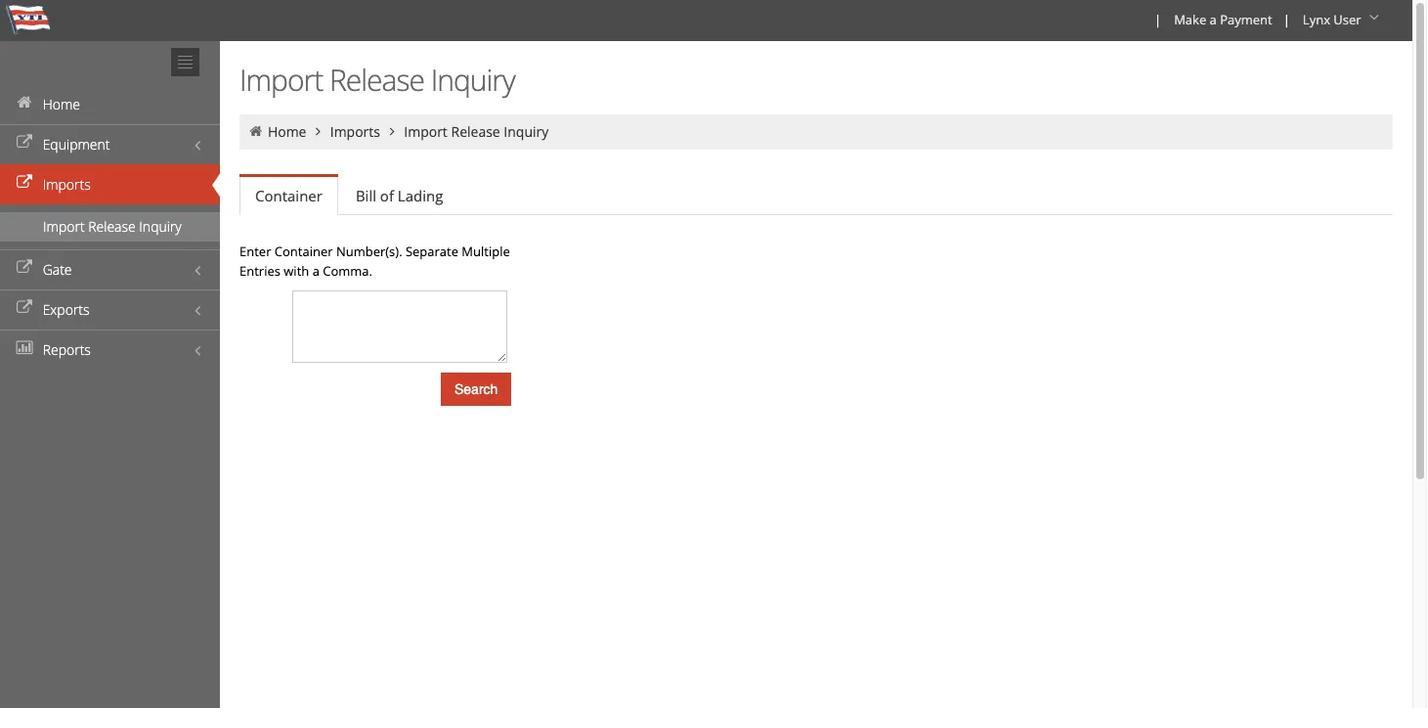 Task type: describe. For each thing, give the bounding box(es) containing it.
2 vertical spatial inquiry
[[139, 217, 182, 236]]

make a payment link
[[1166, 0, 1280, 41]]

separate
[[406, 243, 459, 260]]

comma.
[[323, 262, 373, 280]]

1 horizontal spatial home link
[[268, 122, 307, 141]]

a inside enter container number(s).  separate multiple entries with a comma.
[[313, 262, 320, 280]]

2 angle right image from the left
[[384, 124, 401, 138]]

2 vertical spatial import release inquiry
[[43, 217, 182, 236]]

enter
[[240, 243, 271, 260]]

multiple
[[462, 243, 510, 260]]

0 vertical spatial container
[[255, 186, 323, 205]]

1 horizontal spatial imports link
[[330, 122, 380, 141]]

lynx user link
[[1295, 0, 1392, 41]]

0 vertical spatial inquiry
[[431, 60, 515, 100]]

search
[[455, 381, 498, 397]]

lynx user
[[1304, 11, 1362, 28]]

1 vertical spatial inquiry
[[504, 122, 549, 141]]

search button
[[441, 373, 512, 406]]

bill of lading link
[[340, 176, 459, 215]]

0 horizontal spatial home link
[[0, 84, 220, 124]]

container inside enter container number(s).  separate multiple entries with a comma.
[[275, 243, 333, 260]]

2 | from the left
[[1284, 11, 1291, 28]]

angle down image
[[1365, 11, 1385, 24]]

1 vertical spatial imports
[[43, 175, 91, 194]]

0 horizontal spatial import release inquiry link
[[0, 212, 220, 242]]

exports
[[43, 300, 90, 319]]

make
[[1175, 11, 1207, 28]]

gate
[[43, 260, 72, 279]]

external link image for gate
[[15, 261, 34, 275]]

lading
[[398, 186, 443, 205]]

gate link
[[0, 249, 220, 290]]

equipment
[[43, 135, 110, 154]]

payment
[[1221, 11, 1273, 28]]

1 | from the left
[[1155, 11, 1162, 28]]

home image
[[15, 96, 34, 110]]

equipment link
[[0, 124, 220, 164]]

bill of lading
[[356, 186, 443, 205]]

container link
[[240, 177, 338, 215]]

reports link
[[0, 330, 220, 370]]



Task type: vqa. For each thing, say whether or not it's contained in the screenshot.
external link icon in the Exports "Link"
yes



Task type: locate. For each thing, give the bounding box(es) containing it.
reports
[[43, 340, 91, 359]]

enter container number(s).  separate multiple entries with a comma.
[[240, 243, 510, 280]]

lynx
[[1304, 11, 1331, 28]]

home right home image
[[43, 95, 80, 113]]

make a payment
[[1175, 11, 1273, 28]]

1 vertical spatial imports link
[[0, 164, 220, 204]]

container up with
[[275, 243, 333, 260]]

0 vertical spatial import release inquiry
[[240, 60, 515, 100]]

import up 'gate'
[[43, 217, 85, 236]]

None text field
[[292, 290, 508, 363]]

inquiry
[[431, 60, 515, 100], [504, 122, 549, 141], [139, 217, 182, 236]]

0 horizontal spatial imports link
[[0, 164, 220, 204]]

home link
[[0, 84, 220, 124], [268, 122, 307, 141]]

0 horizontal spatial imports
[[43, 175, 91, 194]]

1 angle right image from the left
[[310, 124, 327, 138]]

1 vertical spatial release
[[451, 122, 500, 141]]

1 vertical spatial import release inquiry
[[404, 122, 549, 141]]

1 horizontal spatial angle right image
[[384, 124, 401, 138]]

2 external link image from the top
[[15, 261, 34, 275]]

1 horizontal spatial imports
[[330, 122, 380, 141]]

imports link up the bill
[[330, 122, 380, 141]]

external link image up bar chart image
[[15, 301, 34, 315]]

import
[[240, 60, 323, 100], [404, 122, 448, 141], [43, 217, 85, 236]]

container up enter
[[255, 186, 323, 205]]

imports link down equipment
[[0, 164, 220, 204]]

1 horizontal spatial import release inquiry link
[[404, 122, 549, 141]]

imports link
[[330, 122, 380, 141], [0, 164, 220, 204]]

imports down equipment
[[43, 175, 91, 194]]

2 vertical spatial import
[[43, 217, 85, 236]]

import up lading
[[404, 122, 448, 141]]

home link right home icon
[[268, 122, 307, 141]]

external link image inside exports link
[[15, 301, 34, 315]]

0 horizontal spatial angle right image
[[310, 124, 327, 138]]

external link image left 'gate'
[[15, 261, 34, 275]]

0 vertical spatial import release inquiry link
[[404, 122, 549, 141]]

0 horizontal spatial home
[[43, 95, 80, 113]]

import release inquiry link up lading
[[404, 122, 549, 141]]

0 vertical spatial external link image
[[15, 136, 34, 150]]

1 horizontal spatial release
[[330, 60, 424, 100]]

angle right image up of
[[384, 124, 401, 138]]

3 external link image from the top
[[15, 301, 34, 315]]

a right with
[[313, 262, 320, 280]]

external link image down home image
[[15, 136, 34, 150]]

a
[[1210, 11, 1218, 28], [313, 262, 320, 280]]

2 vertical spatial release
[[88, 217, 136, 236]]

1 vertical spatial import release inquiry link
[[0, 212, 220, 242]]

2 horizontal spatial import
[[404, 122, 448, 141]]

0 horizontal spatial import
[[43, 217, 85, 236]]

exports link
[[0, 290, 220, 330]]

0 vertical spatial a
[[1210, 11, 1218, 28]]

1 vertical spatial container
[[275, 243, 333, 260]]

imports up the bill
[[330, 122, 380, 141]]

0 horizontal spatial release
[[88, 217, 136, 236]]

0 vertical spatial imports
[[330, 122, 380, 141]]

import release inquiry
[[240, 60, 515, 100], [404, 122, 549, 141], [43, 217, 182, 236]]

0 vertical spatial release
[[330, 60, 424, 100]]

import release inquiry link up gate link
[[0, 212, 220, 242]]

of
[[380, 186, 394, 205]]

0 horizontal spatial a
[[313, 262, 320, 280]]

container
[[255, 186, 323, 205], [275, 243, 333, 260]]

release
[[330, 60, 424, 100], [451, 122, 500, 141], [88, 217, 136, 236]]

1 horizontal spatial import
[[240, 60, 323, 100]]

bar chart image
[[15, 341, 34, 355]]

external link image
[[15, 136, 34, 150], [15, 261, 34, 275], [15, 301, 34, 315]]

0 horizontal spatial |
[[1155, 11, 1162, 28]]

| left lynx
[[1284, 11, 1291, 28]]

1 external link image from the top
[[15, 136, 34, 150]]

0 vertical spatial home
[[43, 95, 80, 113]]

external link image inside equipment link
[[15, 136, 34, 150]]

bill
[[356, 186, 377, 205]]

import release inquiry link
[[404, 122, 549, 141], [0, 212, 220, 242]]

entries
[[240, 262, 281, 280]]

2 horizontal spatial release
[[451, 122, 500, 141]]

external link image for equipment
[[15, 136, 34, 150]]

external link image
[[15, 176, 34, 190]]

home right home icon
[[268, 122, 307, 141]]

user
[[1334, 11, 1362, 28]]

1 vertical spatial home
[[268, 122, 307, 141]]

1 horizontal spatial home
[[268, 122, 307, 141]]

|
[[1155, 11, 1162, 28], [1284, 11, 1291, 28]]

home link up equipment
[[0, 84, 220, 124]]

external link image inside gate link
[[15, 261, 34, 275]]

import up home icon
[[240, 60, 323, 100]]

home
[[43, 95, 80, 113], [268, 122, 307, 141]]

a right make
[[1210, 11, 1218, 28]]

1 vertical spatial import
[[404, 122, 448, 141]]

imports
[[330, 122, 380, 141], [43, 175, 91, 194]]

2 vertical spatial external link image
[[15, 301, 34, 315]]

angle right image
[[310, 124, 327, 138], [384, 124, 401, 138]]

| left make
[[1155, 11, 1162, 28]]

with
[[284, 262, 309, 280]]

0 vertical spatial import
[[240, 60, 323, 100]]

external link image for exports
[[15, 301, 34, 315]]

1 vertical spatial external link image
[[15, 261, 34, 275]]

1 horizontal spatial |
[[1284, 11, 1291, 28]]

number(s).
[[336, 243, 403, 260]]

0 vertical spatial imports link
[[330, 122, 380, 141]]

angle right image right home icon
[[310, 124, 327, 138]]

1 horizontal spatial a
[[1210, 11, 1218, 28]]

home image
[[247, 124, 265, 138]]

1 vertical spatial a
[[313, 262, 320, 280]]



